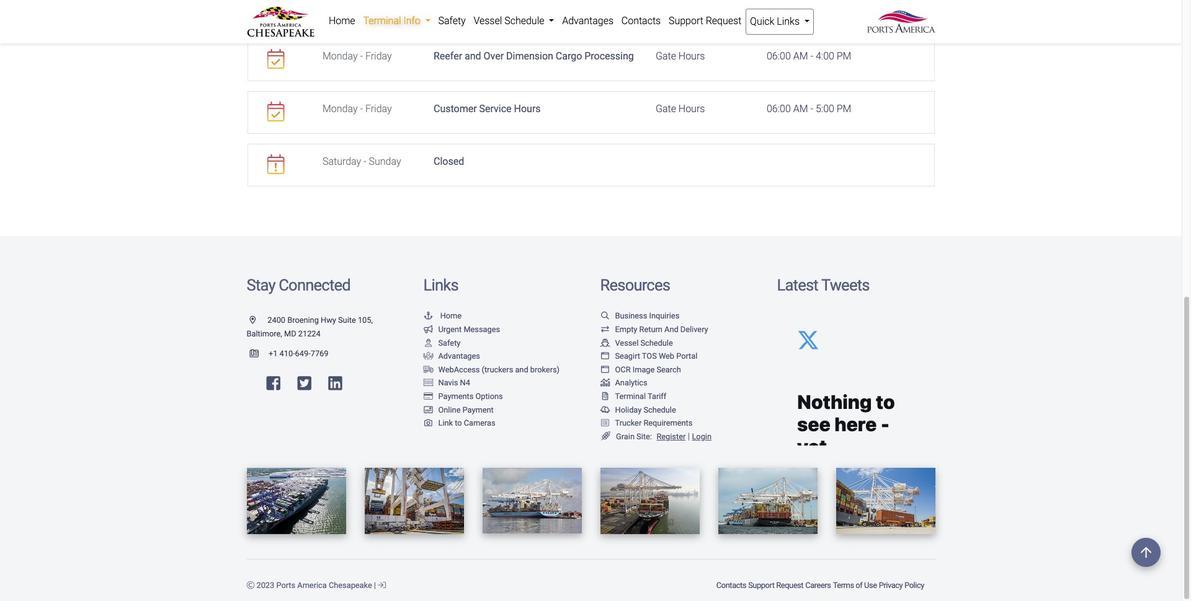 Task type: vqa. For each thing, say whether or not it's contained in the screenshot.
contractors
no



Task type: describe. For each thing, give the bounding box(es) containing it.
empty return and delivery
[[615, 325, 708, 334]]

schedule for ship 'icon'
[[640, 338, 673, 348]]

online payment link
[[423, 405, 494, 415]]

connected
[[279, 276, 350, 294]]

return
[[639, 325, 662, 334]]

quick links
[[750, 16, 802, 27]]

- for reefer and over dimension cargo processing
[[360, 50, 363, 62]]

privacy
[[879, 581, 903, 591]]

america
[[297, 581, 327, 591]]

2400 broening hwy suite 105, baltimore, md 21224
[[247, 316, 373, 339]]

twitter square image
[[297, 376, 311, 392]]

file invoice image
[[600, 393, 610, 401]]

1 vertical spatial home
[[440, 312, 462, 321]]

ports
[[276, 581, 295, 591]]

closed
[[434, 155, 464, 167]]

1 vertical spatial and
[[515, 365, 528, 375]]

seagirt tos web portal
[[615, 352, 698, 361]]

options
[[475, 392, 503, 401]]

21224
[[298, 329, 321, 339]]

saturday - sunday
[[323, 155, 401, 167]]

1 horizontal spatial support request link
[[747, 575, 804, 597]]

cargo
[[556, 50, 582, 62]]

terminal tariff
[[615, 392, 666, 401]]

analytics image
[[600, 380, 610, 388]]

to
[[455, 419, 462, 428]]

+1
[[269, 349, 278, 358]]

home inside the "home" link
[[329, 15, 355, 27]]

anchor image
[[423, 313, 433, 321]]

privacy policy link
[[878, 575, 925, 597]]

ocr image search
[[615, 365, 681, 375]]

schedule for bells icon
[[644, 405, 676, 415]]

monday for reefer
[[323, 50, 358, 62]]

camera image
[[423, 420, 433, 428]]

1 horizontal spatial links
[[777, 16, 800, 27]]

safety link for bottom advantages link
[[423, 338, 461, 348]]

2400 broening hwy suite 105, baltimore, md 21224 link
[[247, 316, 373, 339]]

resources
[[600, 276, 670, 294]]

06:00 am - 4:00 pm
[[767, 50, 851, 62]]

holiday schedule link
[[600, 405, 676, 415]]

online
[[438, 405, 461, 415]]

navis
[[438, 379, 458, 388]]

stay
[[247, 276, 275, 294]]

2023
[[256, 581, 274, 591]]

chesapeake
[[329, 581, 372, 591]]

webaccess (truckers and brokers)
[[438, 365, 560, 375]]

2 safety from the top
[[438, 338, 461, 348]]

requirements
[[644, 419, 693, 428]]

payments options
[[438, 392, 503, 401]]

vessel schedule inside vessel schedule link
[[474, 15, 547, 27]]

0 horizontal spatial request
[[706, 15, 742, 27]]

trucker requirements
[[615, 419, 693, 428]]

processing
[[585, 50, 634, 62]]

contacts for contacts
[[621, 15, 661, 27]]

friday for customer
[[365, 103, 392, 115]]

2400
[[268, 316, 285, 325]]

105,
[[358, 316, 373, 325]]

analytics
[[615, 379, 647, 388]]

649-
[[295, 349, 311, 358]]

0 vertical spatial |
[[688, 432, 690, 442]]

info
[[403, 15, 420, 27]]

cameras
[[464, 419, 495, 428]]

1 horizontal spatial advantages link
[[558, 9, 617, 33]]

of
[[856, 581, 862, 591]]

suite
[[338, 316, 356, 325]]

payments
[[438, 392, 473, 401]]

home link for the urgent messages link
[[423, 312, 462, 321]]

ship image
[[600, 340, 610, 348]]

trucker
[[615, 419, 642, 428]]

gate hours for 06:00 am - 4:00 pm
[[656, 50, 705, 62]]

quick links link
[[745, 9, 814, 35]]

empty return and delivery link
[[600, 325, 708, 334]]

brokers)
[[530, 365, 560, 375]]

am for 5:00
[[793, 103, 808, 115]]

business inquiries link
[[600, 312, 679, 321]]

careers link
[[804, 575, 832, 597]]

1 horizontal spatial vessel schedule
[[615, 338, 673, 348]]

terminal for terminal tariff
[[615, 392, 646, 401]]

gate for customer service hours
[[656, 103, 676, 115]]

md
[[284, 329, 296, 339]]

1 horizontal spatial vessel
[[615, 338, 638, 348]]

quick
[[750, 16, 774, 27]]

policy
[[904, 581, 924, 591]]

customer service hours
[[434, 103, 541, 115]]

search
[[657, 365, 681, 375]]

0 horizontal spatial vessel schedule link
[[470, 9, 558, 33]]

login
[[692, 432, 712, 442]]

2023 ports america chesapeake |
[[255, 581, 378, 591]]

site:
[[637, 432, 652, 442]]

webaccess (truckers and brokers) link
[[423, 365, 560, 375]]

1 vertical spatial contacts link
[[715, 575, 747, 597]]

login link
[[692, 432, 712, 442]]

browser image for seagirt
[[600, 353, 610, 361]]

monday for customer
[[323, 103, 358, 115]]

browser image for ocr
[[600, 366, 610, 374]]

- left 4:00
[[810, 50, 813, 62]]

06:00 for 06:00 am - 5:00 pm
[[767, 103, 791, 115]]

link
[[438, 419, 453, 428]]

seagirt
[[615, 352, 640, 361]]

contacts support request careers terms of use privacy policy
[[716, 581, 924, 591]]

06:00 am - 5:00 pm
[[767, 103, 851, 115]]

pm for 06:00 am - 5:00 pm
[[837, 103, 851, 115]]

holiday
[[615, 405, 642, 415]]

payments options link
[[423, 392, 503, 401]]

bells image
[[600, 407, 610, 415]]

monday - friday for customer service hours
[[323, 103, 392, 115]]

pm for 06:00 am - 4:00 pm
[[837, 50, 851, 62]]

0 horizontal spatial vessel
[[474, 15, 502, 27]]

0 vertical spatial support request link
[[665, 9, 745, 33]]

careers
[[805, 581, 831, 591]]

1 vertical spatial advantages
[[438, 352, 480, 361]]

urgent
[[438, 325, 462, 334]]

ocr
[[615, 365, 631, 375]]

hours for reefer and over dimension cargo processing
[[679, 50, 705, 62]]

grain site: register | login
[[616, 432, 712, 442]]

0 horizontal spatial links
[[423, 276, 458, 294]]

0 horizontal spatial |
[[374, 581, 376, 591]]

terminal info
[[363, 15, 423, 27]]

1 vertical spatial support
[[748, 581, 775, 591]]



Task type: locate. For each thing, give the bounding box(es) containing it.
terminal info link
[[359, 9, 434, 33]]

over
[[484, 50, 504, 62]]

latest tweets
[[777, 276, 869, 294]]

inquiries
[[649, 312, 679, 321]]

0 vertical spatial browser image
[[600, 353, 610, 361]]

0 vertical spatial safety
[[438, 15, 466, 27]]

schedule up seagirt tos web portal
[[640, 338, 673, 348]]

schedule
[[504, 15, 544, 27], [640, 338, 673, 348], [644, 405, 676, 415]]

0 horizontal spatial home
[[329, 15, 355, 27]]

0 vertical spatial contacts
[[621, 15, 661, 27]]

friday for reefer
[[365, 50, 392, 62]]

am for 4:00
[[793, 50, 808, 62]]

gate
[[656, 50, 676, 62], [656, 103, 676, 115]]

facebook square image
[[266, 376, 280, 392]]

monday - friday
[[323, 50, 392, 62], [323, 103, 392, 115]]

list alt image
[[600, 420, 610, 428]]

home link for the terminal info link
[[325, 9, 359, 33]]

1 vertical spatial browser image
[[600, 366, 610, 374]]

06:00 for 06:00 am - 4:00 pm
[[767, 50, 791, 62]]

safety link down urgent
[[423, 338, 461, 348]]

support request
[[669, 15, 742, 27]]

terminal down the analytics
[[615, 392, 646, 401]]

vessel down empty
[[615, 338, 638, 348]]

friday up sunday
[[365, 103, 392, 115]]

browser image down ship 'icon'
[[600, 353, 610, 361]]

browser image
[[600, 353, 610, 361], [600, 366, 610, 374]]

map marker alt image
[[250, 317, 266, 325]]

saturday
[[323, 155, 361, 167]]

2 browser image from the top
[[600, 366, 610, 374]]

0 horizontal spatial contacts
[[621, 15, 661, 27]]

credit card image
[[423, 393, 433, 401]]

1 vertical spatial friday
[[365, 103, 392, 115]]

0 vertical spatial safety link
[[434, 9, 470, 33]]

home link up urgent
[[423, 312, 462, 321]]

tab panel
[[247, 0, 935, 186]]

2 vertical spatial schedule
[[644, 405, 676, 415]]

vessel schedule link up 'seagirt'
[[600, 338, 673, 348]]

customer
[[434, 103, 477, 115]]

terminal left info
[[363, 15, 401, 27]]

request
[[706, 15, 742, 27], [776, 581, 803, 591]]

1 friday from the top
[[365, 50, 392, 62]]

+1 410-649-7769 link
[[247, 349, 328, 358]]

baltimore,
[[247, 329, 282, 339]]

1 vertical spatial gate hours
[[656, 103, 705, 115]]

2 friday from the top
[[365, 103, 392, 115]]

0 horizontal spatial vessel schedule
[[474, 15, 547, 27]]

1 vertical spatial monday
[[323, 103, 358, 115]]

1 vertical spatial vessel schedule link
[[600, 338, 673, 348]]

monday - friday down 'terminal info'
[[323, 50, 392, 62]]

safety up reefer
[[438, 15, 466, 27]]

trucker requirements link
[[600, 419, 693, 428]]

1 gate hours from the top
[[656, 50, 705, 62]]

0 vertical spatial links
[[777, 16, 800, 27]]

advantages link
[[558, 9, 617, 33], [423, 352, 480, 361]]

sunday
[[369, 155, 401, 167]]

dimension
[[506, 50, 553, 62]]

links right "quick"
[[777, 16, 800, 27]]

1 vertical spatial vessel
[[615, 338, 638, 348]]

1 monday from the top
[[323, 50, 358, 62]]

safety link up reefer
[[434, 9, 470, 33]]

0 vertical spatial advantages link
[[558, 9, 617, 33]]

1 horizontal spatial contacts
[[716, 581, 746, 591]]

0 vertical spatial 06:00
[[767, 50, 791, 62]]

1 horizontal spatial terminal
[[615, 392, 646, 401]]

vessel schedule up "over"
[[474, 15, 547, 27]]

vessel schedule
[[474, 15, 547, 27], [615, 338, 673, 348]]

service
[[479, 103, 512, 115]]

1 vertical spatial safety
[[438, 338, 461, 348]]

5:00
[[816, 103, 834, 115]]

1 gate from the top
[[656, 50, 676, 62]]

reefer and over dimension cargo processing
[[434, 50, 634, 62]]

exchange image
[[600, 326, 610, 334]]

0 vertical spatial vessel schedule link
[[470, 9, 558, 33]]

0 vertical spatial am
[[793, 50, 808, 62]]

link to cameras link
[[423, 419, 495, 428]]

copyright image
[[247, 583, 255, 590]]

2 monday from the top
[[323, 103, 358, 115]]

request left careers
[[776, 581, 803, 591]]

0 vertical spatial advantages
[[562, 15, 614, 27]]

web
[[659, 352, 674, 361]]

(truckers
[[482, 365, 513, 375]]

hours for customer service hours
[[679, 103, 705, 115]]

contacts link
[[617, 9, 665, 33], [715, 575, 747, 597]]

register
[[657, 432, 686, 442]]

7769
[[311, 349, 328, 358]]

2 pm from the top
[[837, 103, 851, 115]]

0 horizontal spatial contacts link
[[617, 9, 665, 33]]

advantages
[[562, 15, 614, 27], [438, 352, 480, 361]]

stay connected
[[247, 276, 350, 294]]

payment
[[463, 405, 494, 415]]

support request link
[[665, 9, 745, 33], [747, 575, 804, 597]]

0 vertical spatial terminal
[[363, 15, 401, 27]]

browser image up analytics icon
[[600, 366, 610, 374]]

terminal tariff link
[[600, 392, 666, 401]]

vessel schedule link up dimension
[[470, 9, 558, 33]]

and left "over"
[[465, 50, 481, 62]]

2 am from the top
[[793, 103, 808, 115]]

wheat image
[[600, 432, 611, 441]]

0 vertical spatial pm
[[837, 50, 851, 62]]

terminal for terminal info
[[363, 15, 401, 27]]

1 vertical spatial vessel schedule
[[615, 338, 673, 348]]

image
[[633, 365, 655, 375]]

vessel
[[474, 15, 502, 27], [615, 338, 638, 348]]

links
[[777, 16, 800, 27], [423, 276, 458, 294]]

0 vertical spatial request
[[706, 15, 742, 27]]

0 vertical spatial vessel schedule
[[474, 15, 547, 27]]

register link
[[654, 432, 686, 442]]

and
[[664, 325, 678, 334]]

support request link left careers
[[747, 575, 804, 597]]

gate hours for 06:00 am - 5:00 pm
[[656, 103, 705, 115]]

am
[[793, 50, 808, 62], [793, 103, 808, 115]]

1 vertical spatial gate
[[656, 103, 676, 115]]

06:00 down quick links link
[[767, 50, 791, 62]]

advantages link up webaccess
[[423, 352, 480, 361]]

1 horizontal spatial and
[[515, 365, 528, 375]]

1 vertical spatial links
[[423, 276, 458, 294]]

friday down 'terminal info'
[[365, 50, 392, 62]]

1 horizontal spatial contacts link
[[715, 575, 747, 597]]

4:00
[[816, 50, 834, 62]]

safety link
[[434, 9, 470, 33], [423, 338, 461, 348]]

monday - friday for reefer and over dimension cargo processing
[[323, 50, 392, 62]]

request left "quick"
[[706, 15, 742, 27]]

1 horizontal spatial vessel schedule link
[[600, 338, 673, 348]]

terms of use link
[[832, 575, 878, 597]]

1 vertical spatial request
[[776, 581, 803, 591]]

home left 'terminal info'
[[329, 15, 355, 27]]

1 safety from the top
[[438, 15, 466, 27]]

truck container image
[[423, 366, 433, 374]]

terms
[[833, 581, 854, 591]]

credit card front image
[[423, 407, 433, 415]]

1 vertical spatial pm
[[837, 103, 851, 115]]

2 06:00 from the top
[[767, 103, 791, 115]]

urgent messages link
[[423, 325, 500, 334]]

holiday schedule
[[615, 405, 676, 415]]

schedule down tariff
[[644, 405, 676, 415]]

1 vertical spatial monday - friday
[[323, 103, 392, 115]]

contacts for contacts support request careers terms of use privacy policy
[[716, 581, 746, 591]]

1 horizontal spatial request
[[776, 581, 803, 591]]

0 horizontal spatial support
[[669, 15, 703, 27]]

1 vertical spatial support request link
[[747, 575, 804, 597]]

hand receiving image
[[423, 353, 433, 361]]

ocr image search link
[[600, 365, 681, 375]]

business inquiries
[[615, 312, 679, 321]]

0 vertical spatial vessel
[[474, 15, 502, 27]]

sign in image
[[378, 583, 386, 590]]

- for closed
[[364, 155, 366, 167]]

1 vertical spatial terminal
[[615, 392, 646, 401]]

portal
[[676, 352, 698, 361]]

0 vertical spatial monday
[[323, 50, 358, 62]]

contacts
[[621, 15, 661, 27], [716, 581, 746, 591]]

hwy
[[321, 316, 336, 325]]

1 horizontal spatial support
[[748, 581, 775, 591]]

container storage image
[[423, 380, 433, 388]]

0 horizontal spatial and
[[465, 50, 481, 62]]

home up urgent
[[440, 312, 462, 321]]

linkedin image
[[328, 376, 342, 392]]

browser image inside seagirt tos web portal link
[[600, 353, 610, 361]]

1 am from the top
[[793, 50, 808, 62]]

1 vertical spatial safety link
[[423, 338, 461, 348]]

- up saturday - sunday
[[360, 103, 363, 115]]

- left sunday
[[364, 155, 366, 167]]

search image
[[600, 313, 610, 321]]

0 vertical spatial home link
[[325, 9, 359, 33]]

browser image inside ocr image search link
[[600, 366, 610, 374]]

1 horizontal spatial home link
[[423, 312, 462, 321]]

0 horizontal spatial support request link
[[665, 9, 745, 33]]

support request link left "quick"
[[665, 9, 745, 33]]

am left 5:00
[[793, 103, 808, 115]]

0 vertical spatial schedule
[[504, 15, 544, 27]]

tab panel containing monday - friday
[[247, 0, 935, 186]]

and left "brokers)"
[[515, 365, 528, 375]]

1 vertical spatial am
[[793, 103, 808, 115]]

and inside tab panel
[[465, 50, 481, 62]]

monday - friday up saturday - sunday
[[323, 103, 392, 115]]

1 browser image from the top
[[600, 353, 610, 361]]

0 vertical spatial gate hours
[[656, 50, 705, 62]]

1 vertical spatial home link
[[423, 312, 462, 321]]

| left sign in image
[[374, 581, 376, 591]]

- down the terminal info link
[[360, 50, 363, 62]]

am left 4:00
[[793, 50, 808, 62]]

vessel up "over"
[[474, 15, 502, 27]]

go to top image
[[1132, 538, 1161, 568]]

terminal inside the terminal info link
[[363, 15, 401, 27]]

seagirt tos web portal link
[[600, 352, 698, 361]]

1 06:00 from the top
[[767, 50, 791, 62]]

home link left 'terminal info'
[[325, 9, 359, 33]]

gate for reefer and over dimension cargo processing
[[656, 50, 676, 62]]

0 vertical spatial support
[[669, 15, 703, 27]]

phone office image
[[250, 350, 269, 358]]

safety down urgent
[[438, 338, 461, 348]]

06:00 left 5:00
[[767, 103, 791, 115]]

| left login link
[[688, 432, 690, 442]]

n4
[[460, 379, 470, 388]]

links up anchor image
[[423, 276, 458, 294]]

2 gate hours from the top
[[656, 103, 705, 115]]

- left 5:00
[[810, 103, 813, 115]]

0 vertical spatial gate
[[656, 50, 676, 62]]

1 monday - friday from the top
[[323, 50, 392, 62]]

1 horizontal spatial advantages
[[562, 15, 614, 27]]

0 vertical spatial monday - friday
[[323, 50, 392, 62]]

0 horizontal spatial advantages
[[438, 352, 480, 361]]

1 vertical spatial 06:00
[[767, 103, 791, 115]]

- for customer service hours
[[360, 103, 363, 115]]

1 vertical spatial schedule
[[640, 338, 673, 348]]

link to cameras
[[438, 419, 495, 428]]

and
[[465, 50, 481, 62], [515, 365, 528, 375]]

1 pm from the top
[[837, 50, 851, 62]]

online payment
[[438, 405, 494, 415]]

1 horizontal spatial |
[[688, 432, 690, 442]]

0 vertical spatial and
[[465, 50, 481, 62]]

schedule up dimension
[[504, 15, 544, 27]]

-
[[360, 50, 363, 62], [810, 50, 813, 62], [360, 103, 363, 115], [810, 103, 813, 115], [364, 155, 366, 167]]

advantages up 'cargo'
[[562, 15, 614, 27]]

vessel schedule up seagirt tos web portal link
[[615, 338, 673, 348]]

0 horizontal spatial terminal
[[363, 15, 401, 27]]

0 vertical spatial contacts link
[[617, 9, 665, 33]]

broening
[[287, 316, 319, 325]]

1 vertical spatial contacts
[[716, 581, 746, 591]]

pm right 5:00
[[837, 103, 851, 115]]

safety link for vessel schedule link to the left
[[434, 9, 470, 33]]

latest
[[777, 276, 818, 294]]

terminal
[[363, 15, 401, 27], [615, 392, 646, 401]]

0 horizontal spatial advantages link
[[423, 352, 480, 361]]

1 vertical spatial |
[[374, 581, 376, 591]]

hours
[[679, 50, 705, 62], [514, 103, 541, 115], [679, 103, 705, 115]]

2 monday - friday from the top
[[323, 103, 392, 115]]

2 gate from the top
[[656, 103, 676, 115]]

tos
[[642, 352, 657, 361]]

messages
[[464, 325, 500, 334]]

0 horizontal spatial home link
[[325, 9, 359, 33]]

user hard hat image
[[423, 340, 433, 348]]

advantages up webaccess
[[438, 352, 480, 361]]

pm right 4:00
[[837, 50, 851, 62]]

pm
[[837, 50, 851, 62], [837, 103, 851, 115]]

1 horizontal spatial home
[[440, 312, 462, 321]]

0 vertical spatial friday
[[365, 50, 392, 62]]

business
[[615, 312, 647, 321]]

0 vertical spatial home
[[329, 15, 355, 27]]

bullhorn image
[[423, 326, 433, 334]]

grain
[[616, 432, 635, 442]]

1 vertical spatial advantages link
[[423, 352, 480, 361]]

advantages link up 'cargo'
[[558, 9, 617, 33]]



